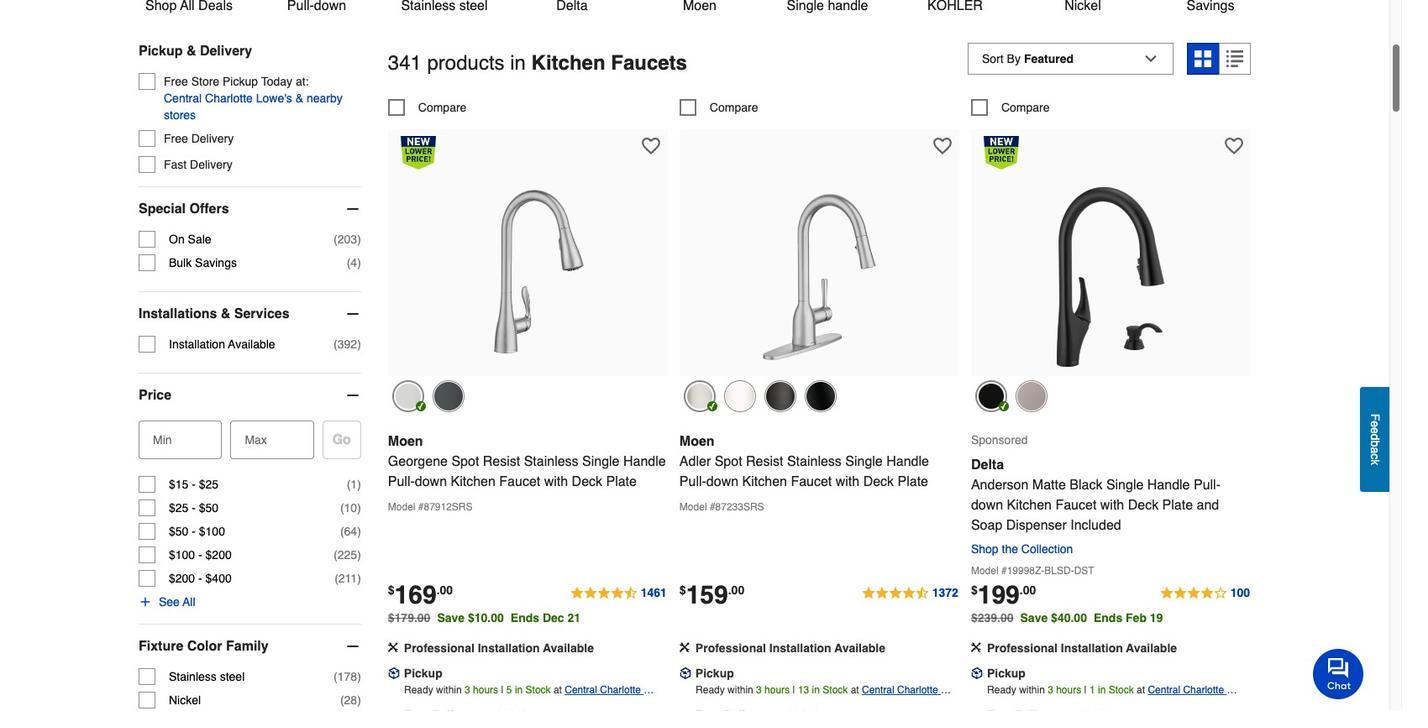 Task type: describe. For each thing, give the bounding box(es) containing it.
2 horizontal spatial #
[[1002, 566, 1007, 577]]

central for ready within 3 hours | 13 in stock at central charlotte lowe's
[[862, 685, 895, 697]]

$15 - $25
[[169, 478, 219, 491]]

( for 4
[[347, 256, 351, 270]]

blsd-
[[1045, 566, 1075, 577]]

ready for ready within 3 hours | 13 in stock at central charlotte lowe's
[[696, 685, 725, 697]]

225
[[338, 549, 357, 562]]

| for 1
[[1085, 685, 1087, 697]]

shop
[[971, 543, 999, 556]]

3 for 1
[[1048, 685, 1054, 697]]

) for ( 28 )
[[357, 694, 361, 707]]

ends dec 21 element
[[511, 612, 588, 625]]

see all
[[159, 596, 195, 609]]

13
[[798, 685, 810, 697]]

1 inside the ready within 3 hours | 1 in stock at central charlotte lowe's
[[1090, 685, 1096, 697]]

211
[[339, 572, 357, 586]]

( for 203
[[334, 233, 338, 246]]

$10.00
[[468, 612, 504, 625]]

list view image
[[1227, 50, 1244, 67]]

in right products at the top of the page
[[510, 51, 526, 75]]

go
[[333, 433, 351, 448]]

moen for moen georgene spot resist stainless single handle pull-down kitchen faucet with deck plate
[[388, 435, 423, 450]]

pickup up central charlotte lowe's & nearby stores
[[223, 75, 258, 88]]

ready within 3 hours | 5 in stock at central charlotte lowe's
[[404, 685, 644, 712]]

1372 button
[[861, 584, 960, 604]]

available for second assembly icon from the right
[[835, 642, 886, 656]]

pickup for ready within 3 hours | 5 in stock at central charlotte lowe's
[[404, 667, 443, 681]]

341
[[388, 51, 422, 75]]

2 assembly image from the left
[[971, 643, 982, 653]]

bulk
[[169, 256, 192, 270]]

free for free delivery
[[164, 132, 188, 145]]

price button
[[139, 374, 361, 418]]

was price $239.00 element
[[971, 608, 1021, 625]]

( 1 )
[[347, 478, 361, 491]]

) for ( 203 )
[[357, 233, 361, 246]]

installation down savings save $40.00 element
[[1061, 642, 1123, 656]]

ready within 3 hours | 13 in stock at central charlotte lowe's
[[696, 685, 941, 712]]

actual price $169.00 element
[[388, 581, 453, 610]]

100 button
[[1159, 584, 1251, 604]]

on
[[169, 233, 185, 246]]

moen adler spot resist stainless single handle pull-down kitchen faucet with deck plate
[[680, 435, 929, 490]]

dispenser
[[1007, 519, 1067, 534]]

1 vertical spatial $25
[[169, 502, 189, 515]]

family
[[226, 639, 269, 655]]

( for 28
[[340, 694, 344, 707]]

spot for georgene
[[452, 455, 479, 470]]

.00 for 199
[[1020, 584, 1036, 598]]

( 211 )
[[335, 572, 361, 586]]

$100 - $200
[[169, 549, 232, 562]]

assembly image
[[388, 643, 398, 653]]

delta
[[971, 458, 1004, 473]]

available for assembly image
[[543, 642, 594, 656]]

( 392 )
[[334, 338, 361, 351]]

- for $15
[[192, 478, 196, 491]]

min
[[153, 434, 172, 447]]

within for ready within 3 hours | 5 in stock at central charlotte lowe's
[[436, 685, 462, 697]]

see
[[159, 596, 180, 609]]

) for ( 211 )
[[357, 572, 361, 586]]

delta anderson matte black single handle pull-down kitchen faucet with deck plate and soap dispenser included image
[[1019, 185, 1204, 370]]

1002966860 element
[[971, 99, 1050, 116]]

$ for 159
[[680, 584, 686, 598]]

stainless for georgene
[[524, 455, 579, 470]]

soap
[[971, 519, 1003, 534]]

c
[[1369, 454, 1383, 460]]

1 vertical spatial $200
[[169, 572, 195, 586]]

chat invite button image
[[1314, 649, 1365, 700]]

ready for ready within 3 hours | 5 in stock at central charlotte lowe's
[[404, 685, 433, 697]]

moen adler spot resist stainless single handle pull-down kitchen faucet with deck plate image
[[727, 185, 912, 370]]

( 203 )
[[334, 233, 361, 246]]

stock for 1
[[1109, 685, 1134, 697]]

& for delivery
[[186, 44, 196, 59]]

| for 5
[[501, 685, 504, 697]]

collection
[[1022, 543, 1074, 556]]

ends for 169
[[511, 612, 540, 625]]

1 horizontal spatial $25
[[199, 478, 219, 491]]

special offers
[[139, 202, 229, 217]]

10
[[344, 502, 357, 515]]

1 professional installation available from the left
[[404, 642, 594, 656]]

resist for adler
[[746, 455, 784, 470]]

offers
[[189, 202, 229, 217]]

black
[[1070, 478, 1103, 493]]

kitchen inside the delta anderson matte black single handle pull- down kitchen faucet with deck plate and soap dispenser included
[[1007, 498, 1052, 514]]

28
[[344, 694, 357, 707]]

2 professional from the left
[[696, 642, 766, 656]]

model # 87912srs
[[388, 502, 473, 514]]

fast
[[164, 158, 187, 171]]

dec
[[543, 612, 564, 625]]

at for 5
[[554, 685, 562, 697]]

1 matte black image from the left
[[805, 381, 837, 413]]

pickup up stores
[[139, 44, 183, 59]]

fixture color family button
[[139, 625, 361, 669]]

model for adler spot resist stainless single handle pull-down kitchen faucet with deck plate
[[680, 502, 707, 514]]

resist for georgene
[[483, 455, 520, 470]]

( 4 )
[[347, 256, 361, 270]]

( for 178
[[334, 671, 338, 684]]

pull- for adler spot resist stainless single handle pull-down kitchen faucet with deck plate
[[680, 475, 707, 490]]

down inside the delta anderson matte black single handle pull- down kitchen faucet with deck plate and soap dispenser included
[[971, 498, 1004, 514]]

spot resist stainless image
[[392, 381, 424, 413]]

color
[[187, 639, 222, 655]]

dst
[[1075, 566, 1095, 577]]

fast delivery
[[164, 158, 233, 171]]

matte
[[1033, 478, 1066, 493]]

) for ( 64 )
[[357, 525, 361, 539]]

charlotte for ready within 3 hours | 5 in stock at central charlotte lowe's
[[600, 685, 641, 697]]

and
[[1197, 498, 1220, 514]]

feb
[[1126, 612, 1147, 625]]

a
[[1369, 448, 1383, 454]]

lowe's for ready within 3 hours | 1 in stock at central charlotte lowe's
[[1148, 702, 1179, 712]]

delta anderson matte black single handle pull- down kitchen faucet with deck plate and soap dispenser included
[[971, 458, 1221, 534]]

deck for moen georgene spot resist stainless single handle pull-down kitchen faucet with deck plate
[[572, 475, 603, 490]]

f
[[1369, 414, 1383, 421]]

1372
[[933, 587, 959, 600]]

1 assembly image from the left
[[680, 643, 690, 653]]

( 178 )
[[334, 671, 361, 684]]

with for moen adler spot resist stainless single handle pull-down kitchen faucet with deck plate
[[836, 475, 860, 490]]

stainless for adler
[[787, 455, 842, 470]]

) for ( 178 )
[[357, 671, 361, 684]]

moen georgene spot resist stainless single handle pull-down kitchen faucet with deck plate image
[[436, 185, 621, 370]]

savings save $40.00 element
[[1021, 612, 1170, 625]]

0 vertical spatial $50
[[199, 502, 219, 515]]

lowe's for ready within 3 hours | 5 in stock at central charlotte lowe's
[[565, 702, 596, 712]]

pull- for georgene spot resist stainless single handle pull-down kitchen faucet with deck plate
[[388, 475, 415, 490]]

price
[[139, 388, 172, 403]]

$15
[[169, 478, 189, 491]]

0 horizontal spatial stainless
[[169, 671, 217, 684]]

- for $200
[[198, 572, 202, 586]]

pickup image for ready within 3 hours | 5 in stock at central charlotte lowe's
[[388, 668, 400, 680]]

d
[[1369, 435, 1383, 441]]

( for 225
[[334, 549, 338, 562]]

392
[[338, 338, 357, 351]]

central charlotte lowe's button for ready within 3 hours | 13 in stock at central charlotte lowe's
[[862, 682, 960, 712]]

1 professional from the left
[[404, 642, 475, 656]]

minus image for special offers
[[344, 201, 361, 218]]

2 horizontal spatial model
[[971, 566, 999, 577]]

2 e from the top
[[1369, 428, 1383, 435]]

2 matte black image from the left
[[976, 381, 1008, 413]]

$ 199 .00
[[971, 581, 1036, 610]]

minus image for price
[[344, 387, 361, 404]]

at for 13
[[851, 685, 859, 697]]

3 for 13
[[756, 685, 762, 697]]

central for ready within 3 hours | 5 in stock at central charlotte lowe's
[[565, 685, 598, 697]]

f e e d b a c k
[[1369, 414, 1383, 466]]

minus image for installations & services
[[344, 306, 361, 323]]

b
[[1369, 441, 1383, 448]]

central charlotte lowe's button for ready within 3 hours | 1 in stock at central charlotte lowe's
[[1148, 682, 1251, 712]]

installations & services
[[139, 307, 290, 322]]

on sale
[[169, 233, 211, 246]]

hours for 13
[[765, 685, 790, 697]]

shop the collection
[[971, 543, 1074, 556]]

1000957192 element
[[388, 99, 467, 116]]

fixture
[[139, 639, 184, 655]]

matte black image
[[433, 381, 465, 413]]

model # 19998z-blsd-dst
[[971, 566, 1095, 577]]

$239.00
[[971, 612, 1014, 625]]

1 vertical spatial $100
[[169, 549, 195, 562]]

products
[[427, 51, 505, 75]]

203
[[338, 233, 357, 246]]

kitchen inside moen georgene spot resist stainless single handle pull-down kitchen faucet with deck plate
[[451, 475, 496, 490]]

moen georgene spot resist stainless single handle pull-down kitchen faucet with deck plate
[[388, 435, 666, 490]]

steel
[[220, 671, 245, 684]]

0 vertical spatial $200
[[206, 549, 232, 562]]

nickel
[[169, 694, 201, 707]]

free delivery
[[164, 132, 234, 145]]

available down installations & services button
[[228, 338, 275, 351]]

stainless steel
[[169, 671, 245, 684]]

$40.00
[[1051, 612, 1087, 625]]

the
[[1002, 543, 1019, 556]]

341 products in kitchen faucets
[[388, 51, 687, 75]]

plate inside the delta anderson matte black single handle pull- down kitchen faucet with deck plate and soap dispenser included
[[1163, 498, 1193, 514]]

in for ready within 3 hours | 1 in stock at central charlotte lowe's
[[1098, 685, 1106, 697]]

) for ( 225 )
[[357, 549, 361, 562]]

pickup for ready within 3 hours | 1 in stock at central charlotte lowe's
[[987, 667, 1026, 681]]

kitchen left faucets
[[532, 51, 606, 75]]

5
[[507, 685, 512, 697]]

pull- inside the delta anderson matte black single handle pull- down kitchen faucet with deck plate and soap dispenser included
[[1194, 478, 1221, 493]]



Task type: vqa. For each thing, say whether or not it's contained in the screenshot.
the left Fans
no



Task type: locate. For each thing, give the bounding box(es) containing it.
spot right the georgene
[[452, 455, 479, 470]]

at:
[[296, 75, 309, 88]]

central charlotte lowe's & nearby stores
[[164, 91, 343, 122]]

& inside button
[[221, 307, 231, 322]]

new lower price image down 1000957192 element
[[401, 136, 436, 170]]

0 horizontal spatial within
[[436, 685, 462, 697]]

) for ( 1 )
[[357, 478, 361, 491]]

nearby
[[307, 91, 343, 105]]

3
[[465, 685, 470, 697], [756, 685, 762, 697], [1048, 685, 1054, 697]]

3 for 5
[[465, 685, 470, 697]]

2 horizontal spatial hours
[[1057, 685, 1082, 697]]

stock for 5
[[526, 685, 551, 697]]

$ inside $ 199 .00
[[971, 584, 978, 598]]

1 horizontal spatial spot
[[715, 455, 743, 470]]

available down "19"
[[1126, 642, 1178, 656]]

plate
[[606, 475, 637, 490], [898, 475, 929, 490], [1163, 498, 1193, 514]]

1 horizontal spatial compare
[[710, 101, 758, 114]]

stock right 13
[[823, 685, 848, 697]]

resist right the georgene
[[483, 455, 520, 470]]

$239.00 save $40.00 ends feb 19
[[971, 612, 1163, 625]]

ready inside the ready within 3 hours | 13 in stock at central charlotte lowe's
[[696, 685, 725, 697]]

charlotte inside the ready within 3 hours | 1 in stock at central charlotte lowe's
[[1184, 685, 1225, 697]]

1 horizontal spatial single
[[846, 455, 883, 470]]

in for ready within 3 hours | 13 in stock at central charlotte lowe's
[[812, 685, 820, 697]]

heart outline image
[[934, 137, 952, 155]]

7 ) from the top
[[357, 549, 361, 562]]

1 vertical spatial free
[[164, 132, 188, 145]]

down for georgene
[[415, 475, 447, 490]]

& up store
[[186, 44, 196, 59]]

# for moen georgene spot resist stainless single handle pull-down kitchen faucet with deck plate
[[418, 502, 424, 514]]

ends left the feb
[[1094, 612, 1123, 625]]

$200 up "$400"
[[206, 549, 232, 562]]

0 horizontal spatial model
[[388, 502, 416, 514]]

at inside the ready within 3 hours | 1 in stock at central charlotte lowe's
[[1137, 685, 1146, 697]]

minus image up ( 203 )
[[344, 201, 361, 218]]

- left "$400"
[[198, 572, 202, 586]]

faucets
[[611, 51, 687, 75]]

) up 10
[[357, 478, 361, 491]]

1 horizontal spatial $50
[[199, 502, 219, 515]]

2 horizontal spatial stainless
[[787, 455, 842, 470]]

) for ( 392 )
[[357, 338, 361, 351]]

0 vertical spatial minus image
[[344, 201, 361, 218]]

1 .00 from the left
[[437, 584, 453, 598]]

actual price $159.00 element
[[680, 581, 745, 610]]

1 pickup image from the left
[[388, 668, 400, 680]]

| inside ready within 3 hours | 5 in stock at central charlotte lowe's
[[501, 685, 504, 697]]

installations
[[139, 307, 217, 322]]

.00 up the was price $179.00 element
[[437, 584, 453, 598]]

$400
[[206, 572, 232, 586]]

$ 169 .00
[[388, 581, 453, 610]]

2 save from the left
[[1021, 612, 1048, 625]]

$50 down $25 - $50
[[169, 525, 189, 539]]

plate for adler spot resist stainless single handle pull-down kitchen faucet with deck plate
[[898, 475, 929, 490]]

plate inside "moen adler spot resist stainless single handle pull-down kitchen faucet with deck plate"
[[898, 475, 929, 490]]

in for ready within 3 hours | 5 in stock at central charlotte lowe's
[[515, 685, 523, 697]]

$50 - $100
[[169, 525, 225, 539]]

pickup image for ready within 3 hours | 1 in stock at central charlotte lowe's
[[971, 668, 983, 680]]

1 compare from the left
[[418, 101, 467, 114]]

0 horizontal spatial resist
[[483, 455, 520, 470]]

2 ready from the left
[[696, 685, 725, 697]]

) down ( 64 )
[[357, 549, 361, 562]]

2 horizontal spatial compare
[[1002, 101, 1050, 114]]

|
[[501, 685, 504, 697], [793, 685, 796, 697], [1085, 685, 1087, 697]]

1 horizontal spatial hours
[[765, 685, 790, 697]]

charlotte for ready within 3 hours | 13 in stock at central charlotte lowe's
[[898, 685, 939, 697]]

faucet for georgene
[[499, 475, 541, 490]]

1 horizontal spatial 3
[[756, 685, 762, 697]]

resist inside moen georgene spot resist stainless single handle pull-down kitchen faucet with deck plate
[[483, 455, 520, 470]]

single inside moen georgene spot resist stainless single handle pull-down kitchen faucet with deck plate
[[582, 455, 620, 470]]

0 horizontal spatial 4.5 stars image
[[570, 584, 668, 604]]

with inside "moen adler spot resist stainless single handle pull-down kitchen faucet with deck plate"
[[836, 475, 860, 490]]

deck inside moen georgene spot resist stainless single handle pull-down kitchen faucet with deck plate
[[572, 475, 603, 490]]

resist inside "moen adler spot resist stainless single handle pull-down kitchen faucet with deck plate"
[[746, 455, 784, 470]]

stock down ends feb 19 element at the right bottom of page
[[1109, 685, 1134, 697]]

$50 up $50 - $100 at the left bottom
[[199, 502, 219, 515]]

handle for georgene spot resist stainless single handle pull-down kitchen faucet with deck plate
[[624, 455, 666, 470]]

3 inside ready within 3 hours | 5 in stock at central charlotte lowe's
[[465, 685, 470, 697]]

new lower price image
[[401, 136, 436, 170], [984, 136, 1019, 170]]

2 heart outline image from the left
[[1225, 137, 1244, 155]]

go button
[[323, 421, 361, 460]]

charlotte inside central charlotte lowe's & nearby stores
[[205, 91, 253, 105]]

stock inside ready within 3 hours | 5 in stock at central charlotte lowe's
[[526, 685, 551, 697]]

installation down savings save $10.00 element
[[478, 642, 540, 656]]

included
[[1071, 519, 1122, 534]]

stainless inside "moen adler spot resist stainless single handle pull-down kitchen faucet with deck plate"
[[787, 455, 842, 470]]

| for 13
[[793, 685, 796, 697]]

1 horizontal spatial within
[[728, 685, 754, 697]]

3 pickup image from the left
[[971, 668, 983, 680]]

2 horizontal spatial pull-
[[1194, 478, 1221, 493]]

charlotte inside the ready within 3 hours | 13 in stock at central charlotte lowe's
[[898, 685, 939, 697]]

e up d
[[1369, 421, 1383, 428]]

1 horizontal spatial |
[[793, 685, 796, 697]]

$25
[[199, 478, 219, 491], [169, 502, 189, 515]]

installation down installations & services
[[169, 338, 225, 351]]

4 stars image
[[1159, 584, 1251, 604]]

free down stores
[[164, 132, 188, 145]]

down inside moen georgene spot resist stainless single handle pull-down kitchen faucet with deck plate
[[415, 475, 447, 490]]

- down $15 - $25
[[192, 502, 196, 515]]

& up "installation available"
[[221, 307, 231, 322]]

pickup image down the 159
[[680, 668, 692, 680]]

within inside the ready within 3 hours | 1 in stock at central charlotte lowe's
[[1020, 685, 1045, 697]]

sponsored
[[971, 434, 1028, 447]]

spot resist stainless image
[[684, 381, 716, 413]]

save left $10.00
[[437, 612, 465, 625]]

4.5 stars image for 159
[[861, 584, 960, 604]]

178
[[338, 671, 357, 684]]

ends for 199
[[1094, 612, 1123, 625]]

2 horizontal spatial |
[[1085, 685, 1087, 697]]

central right 5
[[565, 685, 598, 697]]

1 ends from the left
[[511, 612, 540, 625]]

minus image inside installations & services button
[[344, 306, 361, 323]]

ready for ready within 3 hours | 1 in stock at central charlotte lowe's
[[988, 685, 1017, 697]]

handle left delta
[[887, 455, 929, 470]]

4.5 stars image
[[570, 584, 668, 604], [861, 584, 960, 604]]

1 minus image from the top
[[344, 201, 361, 218]]

2 stock from the left
[[823, 685, 848, 697]]

with inside the delta anderson matte black single handle pull- down kitchen faucet with deck plate and soap dispenser included
[[1101, 498, 1125, 514]]

3 professional installation available from the left
[[987, 642, 1178, 656]]

1 free from the top
[[164, 75, 188, 88]]

plus image
[[139, 596, 152, 609]]

available up the ready within 3 hours | 13 in stock at central charlotte lowe's
[[835, 642, 886, 656]]

( for 1
[[347, 478, 351, 491]]

$100 up $100 - $200
[[199, 525, 225, 539]]

1 horizontal spatial stainless
[[524, 455, 579, 470]]

down
[[415, 475, 447, 490], [707, 475, 739, 490], [971, 498, 1004, 514]]

within inside ready within 3 hours | 5 in stock at central charlotte lowe's
[[436, 685, 462, 697]]

minus image for fixture color family
[[344, 639, 361, 655]]

ends left dec
[[511, 612, 540, 625]]

spot inside "moen adler spot resist stainless single handle pull-down kitchen faucet with deck plate"
[[715, 455, 743, 470]]

-
[[192, 478, 196, 491], [192, 502, 196, 515], [192, 525, 196, 539], [198, 549, 202, 562], [198, 572, 202, 586]]

0 vertical spatial delivery
[[200, 44, 252, 59]]

1 horizontal spatial moen
[[680, 435, 715, 450]]

see all button
[[139, 594, 195, 611]]

1 horizontal spatial save
[[1021, 612, 1048, 625]]

| left 13
[[793, 685, 796, 697]]

2 $ from the left
[[680, 584, 686, 598]]

0 horizontal spatial pickup image
[[388, 668, 400, 680]]

handle right black
[[1148, 478, 1190, 493]]

4.5 stars image containing 1461
[[570, 584, 668, 604]]

3 3 from the left
[[1048, 685, 1054, 697]]

| left 5
[[501, 685, 504, 697]]

professional down the was price $179.00 element
[[404, 642, 475, 656]]

store
[[191, 75, 219, 88]]

central up stores
[[164, 91, 202, 105]]

model left 87912srs
[[388, 502, 416, 514]]

1 horizontal spatial .00
[[728, 584, 745, 598]]

0 horizontal spatial $200
[[169, 572, 195, 586]]

87912srs
[[424, 502, 473, 514]]

kitchen up dispenser
[[1007, 498, 1052, 514]]

model # 87233srs
[[680, 502, 764, 514]]

- for $50
[[192, 525, 196, 539]]

delivery up free store pickup today at:
[[200, 44, 252, 59]]

1 central charlotte lowe's button from the left
[[565, 682, 668, 712]]

services
[[234, 307, 290, 322]]

stock for 13
[[823, 685, 848, 697]]

hours for 5
[[473, 685, 498, 697]]

199
[[978, 581, 1020, 610]]

0 vertical spatial 1
[[351, 478, 357, 491]]

within down $239.00 save $40.00 ends feb 19 at the bottom of page
[[1020, 685, 1045, 697]]

ready inside the ready within 3 hours | 1 in stock at central charlotte lowe's
[[988, 685, 1017, 697]]

delivery for free delivery
[[191, 132, 234, 145]]

stock inside the ready within 3 hours | 1 in stock at central charlotte lowe's
[[1109, 685, 1134, 697]]

kitchen inside "moen adler spot resist stainless single handle pull-down kitchen faucet with deck plate"
[[743, 475, 787, 490]]

2 new lower price image from the left
[[984, 136, 1019, 170]]

1 minus image from the top
[[344, 306, 361, 323]]

faucet for adler
[[791, 475, 832, 490]]

installation
[[169, 338, 225, 351], [478, 642, 540, 656], [770, 642, 832, 656], [1061, 642, 1123, 656]]

down for adler
[[707, 475, 739, 490]]

compare inside 1001327070 element
[[710, 101, 758, 114]]

0 horizontal spatial 3
[[465, 685, 470, 697]]

1 horizontal spatial model
[[680, 502, 707, 514]]

0 horizontal spatial #
[[418, 502, 424, 514]]

3 central charlotte lowe's button from the left
[[1148, 682, 1251, 712]]

k
[[1369, 460, 1383, 466]]

# down the the
[[1002, 566, 1007, 577]]

0 horizontal spatial $50
[[169, 525, 189, 539]]

free store pickup today at:
[[164, 75, 309, 88]]

0 horizontal spatial .00
[[437, 584, 453, 598]]

1 horizontal spatial pickup image
[[680, 668, 692, 680]]

single for adler spot resist stainless single handle pull-down kitchen faucet with deck plate
[[846, 455, 883, 470]]

charlotte inside ready within 3 hours | 5 in stock at central charlotte lowe's
[[600, 685, 641, 697]]

0 horizontal spatial compare
[[418, 101, 467, 114]]

was price $179.00 element
[[388, 608, 437, 625]]

matte black image right mediterranean bronze icon
[[805, 381, 837, 413]]

mediterranean bronze image
[[765, 381, 797, 413]]

) for ( 4 )
[[357, 256, 361, 270]]

pickup for ready within 3 hours | 13 in stock at central charlotte lowe's
[[696, 667, 734, 681]]

- for $100
[[198, 549, 202, 562]]

2 horizontal spatial handle
[[1148, 478, 1190, 493]]

0 vertical spatial &
[[186, 44, 196, 59]]

lowe's for ready within 3 hours | 13 in stock at central charlotte lowe's
[[862, 702, 893, 712]]

$ inside $ 159 .00
[[680, 584, 686, 598]]

1 horizontal spatial matte black image
[[976, 381, 1008, 413]]

special
[[139, 202, 186, 217]]

0 horizontal spatial plate
[[606, 475, 637, 490]]

2 horizontal spatial plate
[[1163, 498, 1193, 514]]

1 vertical spatial minus image
[[344, 387, 361, 404]]

new lower price image for first heart outline icon from left
[[401, 136, 436, 170]]

4
[[351, 256, 357, 270]]

minus image inside special offers button
[[344, 201, 361, 218]]

) up the 28
[[357, 671, 361, 684]]

minus image inside the fixture color family button
[[344, 639, 361, 655]]

lowe's inside ready within 3 hours | 5 in stock at central charlotte lowe's
[[565, 702, 596, 712]]

2 ends from the left
[[1094, 612, 1123, 625]]

in
[[510, 51, 526, 75], [515, 685, 523, 697], [812, 685, 820, 697], [1098, 685, 1106, 697]]

single inside the delta anderson matte black single handle pull- down kitchen faucet with deck plate and soap dispenser included
[[1107, 478, 1144, 493]]

& down at: at the top
[[296, 91, 303, 105]]

2 minus image from the top
[[344, 639, 361, 655]]

stainless inside moen georgene spot resist stainless single handle pull-down kitchen faucet with deck plate
[[524, 455, 579, 470]]

.00 for 169
[[437, 584, 453, 598]]

0 vertical spatial free
[[164, 75, 188, 88]]

3 down $239.00 save $40.00 ends feb 19 at the bottom of page
[[1048, 685, 1054, 697]]

in inside the ready within 3 hours | 1 in stock at central charlotte lowe's
[[1098, 685, 1106, 697]]

3 compare from the left
[[1002, 101, 1050, 114]]

1 horizontal spatial heart outline image
[[1225, 137, 1244, 155]]

savings save $10.00 element
[[437, 612, 588, 625]]

charlotte for ready within 3 hours | 1 in stock at central charlotte lowe's
[[1184, 685, 1225, 697]]

3 inside the ready within 3 hours | 13 in stock at central charlotte lowe's
[[756, 685, 762, 697]]

0 horizontal spatial ends
[[511, 612, 540, 625]]

at right 13
[[851, 685, 859, 697]]

1 horizontal spatial handle
[[887, 455, 929, 470]]

$179.00
[[388, 612, 431, 625]]

$ up the $179.00
[[388, 584, 395, 598]]

1 horizontal spatial 1
[[1090, 685, 1096, 697]]

3 left 13
[[756, 685, 762, 697]]

159
[[686, 581, 728, 610]]

| inside the ready within 3 hours | 1 in stock at central charlotte lowe's
[[1085, 685, 1087, 697]]

1 horizontal spatial resist
[[746, 455, 784, 470]]

0 horizontal spatial moen
[[388, 435, 423, 450]]

1 horizontal spatial #
[[710, 502, 716, 514]]

down down the georgene
[[415, 475, 447, 490]]

minus image up go button
[[344, 387, 361, 404]]

hours inside the ready within 3 hours | 1 in stock at central charlotte lowe's
[[1057, 685, 1082, 697]]

1 horizontal spatial $
[[680, 584, 686, 598]]

1 ) from the top
[[357, 233, 361, 246]]

1 vertical spatial delivery
[[191, 132, 234, 145]]

0 horizontal spatial save
[[437, 612, 465, 625]]

1 ready from the left
[[404, 685, 433, 697]]

2 .00 from the left
[[728, 584, 745, 598]]

resist
[[483, 455, 520, 470], [746, 455, 784, 470]]

1 horizontal spatial $100
[[199, 525, 225, 539]]

2 resist from the left
[[746, 455, 784, 470]]

- right $15
[[192, 478, 196, 491]]

faucet inside the delta anderson matte black single handle pull- down kitchen faucet with deck plate and soap dispenser included
[[1056, 498, 1097, 514]]

delivery
[[200, 44, 252, 59], [191, 132, 234, 145], [190, 158, 233, 171]]

- down $25 - $50
[[192, 525, 196, 539]]

within inside the ready within 3 hours | 13 in stock at central charlotte lowe's
[[728, 685, 754, 697]]

1 horizontal spatial deck
[[864, 475, 894, 490]]

compare for "1002966860" element at the right top
[[1002, 101, 1050, 114]]

$100 down $50 - $100 at the left bottom
[[169, 549, 195, 562]]

pickup image down $239.00 at the bottom
[[971, 668, 983, 680]]

in right 5
[[515, 685, 523, 697]]

( for 392
[[334, 338, 338, 351]]

spot inside moen georgene spot resist stainless single handle pull-down kitchen faucet with deck plate
[[452, 455, 479, 470]]

0 horizontal spatial 1
[[351, 478, 357, 491]]

pickup
[[139, 44, 183, 59], [223, 75, 258, 88], [404, 667, 443, 681], [696, 667, 734, 681], [987, 667, 1026, 681]]

0 horizontal spatial pull-
[[388, 475, 415, 490]]

3 within from the left
[[1020, 685, 1045, 697]]

2 professional installation available from the left
[[696, 642, 886, 656]]

$
[[388, 584, 395, 598], [680, 584, 686, 598], [971, 584, 978, 598]]

actual price $199.00 element
[[971, 581, 1036, 610]]

down up model # 87233srs
[[707, 475, 739, 490]]

heart outline image
[[642, 137, 660, 155], [1225, 137, 1244, 155]]

0 horizontal spatial deck
[[572, 475, 603, 490]]

4.5 stars image containing 1372
[[861, 584, 960, 604]]

& inside central charlotte lowe's & nearby stores
[[296, 91, 303, 105]]

2 horizontal spatial 3
[[1048, 685, 1054, 697]]

within left 5
[[436, 685, 462, 697]]

moen inside moen georgene spot resist stainless single handle pull-down kitchen faucet with deck plate
[[388, 435, 423, 450]]

1461
[[641, 587, 667, 600]]

.00 inside $ 199 .00
[[1020, 584, 1036, 598]]

plate inside moen georgene spot resist stainless single handle pull-down kitchen faucet with deck plate
[[606, 475, 637, 490]]

3 inside the ready within 3 hours | 1 in stock at central charlotte lowe's
[[1048, 685, 1054, 697]]

.00 inside $ 169 .00
[[437, 584, 453, 598]]

single
[[582, 455, 620, 470], [846, 455, 883, 470], [1107, 478, 1144, 493]]

# down adler
[[710, 502, 716, 514]]

pickup image for ready within 3 hours | 13 in stock at central charlotte lowe's
[[680, 668, 692, 680]]

1
[[351, 478, 357, 491], [1090, 685, 1096, 697]]

1 stock from the left
[[526, 685, 551, 697]]

moen up the georgene
[[388, 435, 423, 450]]

3 .00 from the left
[[1020, 584, 1036, 598]]

model down adler
[[680, 502, 707, 514]]

$25 - $50
[[169, 502, 219, 515]]

lowe's inside the ready within 3 hours | 1 in stock at central charlotte lowe's
[[1148, 702, 1179, 712]]

) down ( 225 )
[[357, 572, 361, 586]]

central charlotte lowe's button for ready within 3 hours | 5 in stock at central charlotte lowe's
[[565, 682, 668, 712]]

1 hours from the left
[[473, 685, 498, 697]]

2 horizontal spatial &
[[296, 91, 303, 105]]

2 compare from the left
[[710, 101, 758, 114]]

delivery for fast delivery
[[190, 158, 233, 171]]

at inside ready within 3 hours | 5 in stock at central charlotte lowe's
[[554, 685, 562, 697]]

& for services
[[221, 307, 231, 322]]

1 vertical spatial minus image
[[344, 639, 361, 655]]

1 spot from the left
[[452, 455, 479, 470]]

.00 for 159
[[728, 584, 745, 598]]

kitchen up 87233srs
[[743, 475, 787, 490]]

1 horizontal spatial professional
[[696, 642, 766, 656]]

pull- down the georgene
[[388, 475, 415, 490]]

deck inside the delta anderson matte black single handle pull- down kitchen faucet with deck plate and soap dispenser included
[[1128, 498, 1159, 514]]

pickup image down assembly image
[[388, 668, 400, 680]]

2 | from the left
[[793, 685, 796, 697]]

$ for 169
[[388, 584, 395, 598]]

at for 1
[[1137, 685, 1146, 697]]

4 ) from the top
[[357, 478, 361, 491]]

fixture color family
[[139, 639, 269, 655]]

1 horizontal spatial &
[[221, 307, 231, 322]]

central inside the ready within 3 hours | 1 in stock at central charlotte lowe's
[[1148, 685, 1181, 697]]

1 up 10
[[351, 478, 357, 491]]

0 horizontal spatial hours
[[473, 685, 498, 697]]

at inside the ready within 3 hours | 13 in stock at central charlotte lowe's
[[851, 685, 859, 697]]

faucet
[[499, 475, 541, 490], [791, 475, 832, 490], [1056, 498, 1097, 514]]

assembly image down $239.00 at the bottom
[[971, 643, 982, 653]]

0 horizontal spatial at
[[554, 685, 562, 697]]

1 vertical spatial $50
[[169, 525, 189, 539]]

3 professional from the left
[[987, 642, 1058, 656]]

2 vertical spatial delivery
[[190, 158, 233, 171]]

compare for 1000957192 element
[[418, 101, 467, 114]]

handle inside the delta anderson matte black single handle pull- down kitchen faucet with deck plate and soap dispenser included
[[1148, 478, 1190, 493]]

1 horizontal spatial 4.5 stars image
[[861, 584, 960, 604]]

within left 13
[[728, 685, 754, 697]]

0 vertical spatial $100
[[199, 525, 225, 539]]

pull- up and
[[1194, 478, 1221, 493]]

handle for adler spot resist stainless single handle pull-down kitchen faucet with deck plate
[[887, 455, 929, 470]]

hours inside ready within 3 hours | 5 in stock at central charlotte lowe's
[[473, 685, 498, 697]]

resist up 87233srs
[[746, 455, 784, 470]]

spot right adler
[[715, 455, 743, 470]]

minus image inside price button
[[344, 387, 361, 404]]

2 horizontal spatial within
[[1020, 685, 1045, 697]]

central right 13
[[862, 685, 895, 697]]

model for georgene spot resist stainless single handle pull-down kitchen faucet with deck plate
[[388, 502, 416, 514]]

deck
[[572, 475, 603, 490], [864, 475, 894, 490], [1128, 498, 1159, 514]]

1 at from the left
[[554, 685, 562, 697]]

0 horizontal spatial &
[[186, 44, 196, 59]]

8 ) from the top
[[357, 572, 361, 586]]

with for moen georgene spot resist stainless single handle pull-down kitchen faucet with deck plate
[[544, 475, 568, 490]]

$ right 1372
[[971, 584, 978, 598]]

deck for moen adler spot resist stainless single handle pull-down kitchen faucet with deck plate
[[864, 475, 894, 490]]

1 vertical spatial 1
[[1090, 685, 1096, 697]]

1 heart outline image from the left
[[642, 137, 660, 155]]

2 free from the top
[[164, 132, 188, 145]]

professional installation available up 13
[[696, 642, 886, 656]]

hours for 1
[[1057, 685, 1082, 697]]

lowe's inside the ready within 3 hours | 13 in stock at central charlotte lowe's
[[862, 702, 893, 712]]

available
[[228, 338, 275, 351], [543, 642, 594, 656], [835, 642, 886, 656], [1126, 642, 1178, 656]]

$200 up see all
[[169, 572, 195, 586]]

19998z-
[[1007, 566, 1045, 577]]

professional installation available
[[404, 642, 594, 656], [696, 642, 886, 656], [987, 642, 1178, 656]]

2 4.5 stars image from the left
[[861, 584, 960, 604]]

) for ( 10 )
[[357, 502, 361, 515]]

1 horizontal spatial $200
[[206, 549, 232, 562]]

minus image
[[344, 306, 361, 323], [344, 387, 361, 404]]

( for 211
[[335, 572, 339, 586]]

bulk savings
[[169, 256, 237, 270]]

central charlotte lowe's & nearby stores button
[[164, 90, 361, 123]]

free for free store pickup today at:
[[164, 75, 188, 88]]

down inside "moen adler spot resist stainless single handle pull-down kitchen faucet with deck plate"
[[707, 475, 739, 490]]

1 vertical spatial &
[[296, 91, 303, 105]]

$ for 199
[[971, 584, 978, 598]]

&
[[186, 44, 196, 59], [296, 91, 303, 105], [221, 307, 231, 322]]

3 $ from the left
[[971, 584, 978, 598]]

3 ready from the left
[[988, 685, 1017, 697]]

19
[[1150, 612, 1163, 625]]

kitchen up 87912srs
[[451, 475, 496, 490]]

3 hours from the left
[[1057, 685, 1082, 697]]

$ inside $ 169 .00
[[388, 584, 395, 598]]

free
[[164, 75, 188, 88], [164, 132, 188, 145]]

( for 64
[[340, 525, 344, 539]]

adler
[[680, 455, 711, 470]]

single for georgene spot resist stainless single handle pull-down kitchen faucet with deck plate
[[582, 455, 620, 470]]

0 horizontal spatial matte black image
[[805, 381, 837, 413]]

professional installation available down $10.00
[[404, 642, 594, 656]]

max
[[245, 434, 267, 447]]

compare for 1001327070 element
[[710, 101, 758, 114]]

2 horizontal spatial with
[[1101, 498, 1125, 514]]

2 3 from the left
[[756, 685, 762, 697]]

spotshield stainless image
[[1016, 381, 1048, 413]]

) down 10
[[357, 525, 361, 539]]

1001327070 element
[[680, 99, 758, 116]]

pickup down $ 159 .00
[[696, 667, 734, 681]]

central inside central charlotte lowe's & nearby stores
[[164, 91, 202, 105]]

0 horizontal spatial single
[[582, 455, 620, 470]]

stores
[[164, 108, 196, 122]]

.00 right 1461
[[728, 584, 745, 598]]

moen for moen adler spot resist stainless single handle pull-down kitchen faucet with deck plate
[[680, 435, 715, 450]]

moen inside "moen adler spot resist stainless single handle pull-down kitchen faucet with deck plate"
[[680, 435, 715, 450]]

2 horizontal spatial central charlotte lowe's button
[[1148, 682, 1251, 712]]

# for moen adler spot resist stainless single handle pull-down kitchen faucet with deck plate
[[710, 502, 716, 514]]

hours inside the ready within 3 hours | 13 in stock at central charlotte lowe's
[[765, 685, 790, 697]]

in right 13
[[812, 685, 820, 697]]

pickup down $239.00 at the bottom
[[987, 667, 1026, 681]]

1 horizontal spatial faucet
[[791, 475, 832, 490]]

handle inside "moen adler spot resist stainless single handle pull-down kitchen faucet with deck plate"
[[887, 455, 929, 470]]

1 e from the top
[[1369, 421, 1383, 428]]

2 spot from the left
[[715, 455, 743, 470]]

in inside ready within 3 hours | 5 in stock at central charlotte lowe's
[[515, 685, 523, 697]]

chrome image
[[724, 381, 756, 413]]

assembly image
[[680, 643, 690, 653], [971, 643, 982, 653]]

1 new lower price image from the left
[[401, 136, 436, 170]]

1 resist from the left
[[483, 455, 520, 470]]

( 64 )
[[340, 525, 361, 539]]

available down the 21
[[543, 642, 594, 656]]

save
[[437, 612, 465, 625], [1021, 612, 1048, 625]]

e
[[1369, 421, 1383, 428], [1369, 428, 1383, 435]]

save for 169
[[437, 612, 465, 625]]

at down the feb
[[1137, 685, 1146, 697]]

1 4.5 stars image from the left
[[570, 584, 668, 604]]

pickup image
[[388, 668, 400, 680], [680, 668, 692, 680], [971, 668, 983, 680]]

georgene
[[388, 455, 448, 470]]

3 at from the left
[[1137, 685, 1146, 697]]

- for $25
[[192, 502, 196, 515]]

hours left 5
[[473, 685, 498, 697]]

2 hours from the left
[[765, 685, 790, 697]]

save left $40.00 at right bottom
[[1021, 612, 1048, 625]]

minus image
[[344, 201, 361, 218], [344, 639, 361, 655]]

3 ) from the top
[[357, 338, 361, 351]]

pull- down adler
[[680, 475, 707, 490]]

handle left adler
[[624, 455, 666, 470]]

save for 199
[[1021, 612, 1048, 625]]

2 ) from the top
[[357, 256, 361, 270]]

1 3 from the left
[[465, 685, 470, 697]]

1 moen from the left
[[388, 435, 423, 450]]

moen up adler
[[680, 435, 715, 450]]

faucet inside "moen adler spot resist stainless single handle pull-down kitchen faucet with deck plate"
[[791, 475, 832, 490]]

matte black image
[[805, 381, 837, 413], [976, 381, 1008, 413]]

with inside moen georgene spot resist stainless single handle pull-down kitchen faucet with deck plate
[[544, 475, 568, 490]]

10 ) from the top
[[357, 694, 361, 707]]

4.5 stars image for 169
[[570, 584, 668, 604]]

stock
[[526, 685, 551, 697], [823, 685, 848, 697], [1109, 685, 1134, 697]]

1 horizontal spatial pull-
[[680, 475, 707, 490]]

central inside ready within 3 hours | 5 in stock at central charlotte lowe's
[[565, 685, 598, 697]]

deck inside "moen adler spot resist stainless single handle pull-down kitchen faucet with deck plate"
[[864, 475, 894, 490]]

3 | from the left
[[1085, 685, 1087, 697]]

1 save from the left
[[437, 612, 465, 625]]

compare inside 1000957192 element
[[418, 101, 467, 114]]

6 ) from the top
[[357, 525, 361, 539]]

professional installation available down savings save $40.00 element
[[987, 642, 1178, 656]]

matte black image left the spotshield stainless icon
[[976, 381, 1008, 413]]

| inside the ready within 3 hours | 13 in stock at central charlotte lowe's
[[793, 685, 796, 697]]

installation up 13
[[770, 642, 832, 656]]

ends feb 19 element
[[1094, 612, 1170, 625]]

1 $ from the left
[[388, 584, 395, 598]]

2 minus image from the top
[[344, 387, 361, 404]]

0 horizontal spatial $25
[[169, 502, 189, 515]]

2 central charlotte lowe's button from the left
[[862, 682, 960, 712]]

5 ) from the top
[[357, 502, 361, 515]]

9 ) from the top
[[357, 671, 361, 684]]

1 horizontal spatial plate
[[898, 475, 929, 490]]

2 horizontal spatial pickup image
[[971, 668, 983, 680]]

$ 159 .00
[[680, 581, 745, 610]]

new lower price image for second heart outline icon from the left
[[984, 136, 1019, 170]]

minus image up the ( 178 )
[[344, 639, 361, 655]]

special offers button
[[139, 187, 361, 231]]

central for ready within 3 hours | 1 in stock at central charlotte lowe's
[[1148, 685, 1181, 697]]

pickup down the $179.00
[[404, 667, 443, 681]]

0 horizontal spatial ready
[[404, 685, 433, 697]]

1 horizontal spatial down
[[707, 475, 739, 490]]

pickup & delivery
[[139, 44, 252, 59]]

within for ready within 3 hours | 1 in stock at central charlotte lowe's
[[1020, 685, 1045, 697]]

2 pickup image from the left
[[680, 668, 692, 680]]

.00 inside $ 159 .00
[[728, 584, 745, 598]]

lowe's inside central charlotte lowe's & nearby stores
[[256, 91, 292, 105]]

0 horizontal spatial new lower price image
[[401, 136, 436, 170]]

pull- inside moen georgene spot resist stainless single handle pull-down kitchen faucet with deck plate
[[388, 475, 415, 490]]

) down 178 in the bottom of the page
[[357, 694, 361, 707]]

$179.00 save $10.00 ends dec 21
[[388, 612, 581, 625]]

1 | from the left
[[501, 685, 504, 697]]

2 horizontal spatial faucet
[[1056, 498, 1097, 514]]

2 within from the left
[[728, 685, 754, 697]]

$ right 1461
[[680, 584, 686, 598]]

169
[[395, 581, 437, 610]]

within for ready within 3 hours | 13 in stock at central charlotte lowe's
[[728, 685, 754, 697]]

1 horizontal spatial stock
[[823, 685, 848, 697]]

2 horizontal spatial down
[[971, 498, 1004, 514]]

in down savings save $40.00 element
[[1098, 685, 1106, 697]]

compare inside "1002966860" element
[[1002, 101, 1050, 114]]

professional down $ 159 .00
[[696, 642, 766, 656]]

2 horizontal spatial .00
[[1020, 584, 1036, 598]]

single inside "moen adler spot resist stainless single handle pull-down kitchen faucet with deck plate"
[[846, 455, 883, 470]]

pull- inside "moen adler spot resist stainless single handle pull-down kitchen faucet with deck plate"
[[680, 475, 707, 490]]

0 horizontal spatial down
[[415, 475, 447, 490]]

0 horizontal spatial with
[[544, 475, 568, 490]]

grid view image
[[1195, 50, 1212, 67]]

2 at from the left
[[851, 685, 859, 697]]

new lower price image down "1002966860" element at the right top
[[984, 136, 1019, 170]]

0 horizontal spatial |
[[501, 685, 504, 697]]

100
[[1231, 587, 1251, 600]]

installations & services button
[[139, 292, 361, 336]]

87233srs
[[716, 502, 764, 514]]

) down ( 4 )
[[357, 338, 361, 351]]

0 vertical spatial $25
[[199, 478, 219, 491]]

all
[[183, 596, 195, 609]]

| down savings save $40.00 element
[[1085, 685, 1087, 697]]

faucet inside moen georgene spot resist stainless single handle pull-down kitchen faucet with deck plate
[[499, 475, 541, 490]]

anderson
[[971, 478, 1029, 493]]

0 horizontal spatial handle
[[624, 455, 666, 470]]

0 horizontal spatial central charlotte lowe's button
[[565, 682, 668, 712]]

1 within from the left
[[436, 685, 462, 697]]

2 moen from the left
[[680, 435, 715, 450]]

spot for adler
[[715, 455, 743, 470]]

1 horizontal spatial ends
[[1094, 612, 1123, 625]]

stock inside the ready within 3 hours | 13 in stock at central charlotte lowe's
[[823, 685, 848, 697]]

central inside the ready within 3 hours | 13 in stock at central charlotte lowe's
[[862, 685, 895, 697]]

3 stock from the left
[[1109, 685, 1134, 697]]

in inside the ready within 3 hours | 13 in stock at central charlotte lowe's
[[812, 685, 820, 697]]

ready inside ready within 3 hours | 5 in stock at central charlotte lowe's
[[404, 685, 433, 697]]

$50
[[199, 502, 219, 515], [169, 525, 189, 539]]

1 horizontal spatial new lower price image
[[984, 136, 1019, 170]]

handle inside moen georgene spot resist stainless single handle pull-down kitchen faucet with deck plate
[[624, 455, 666, 470]]



